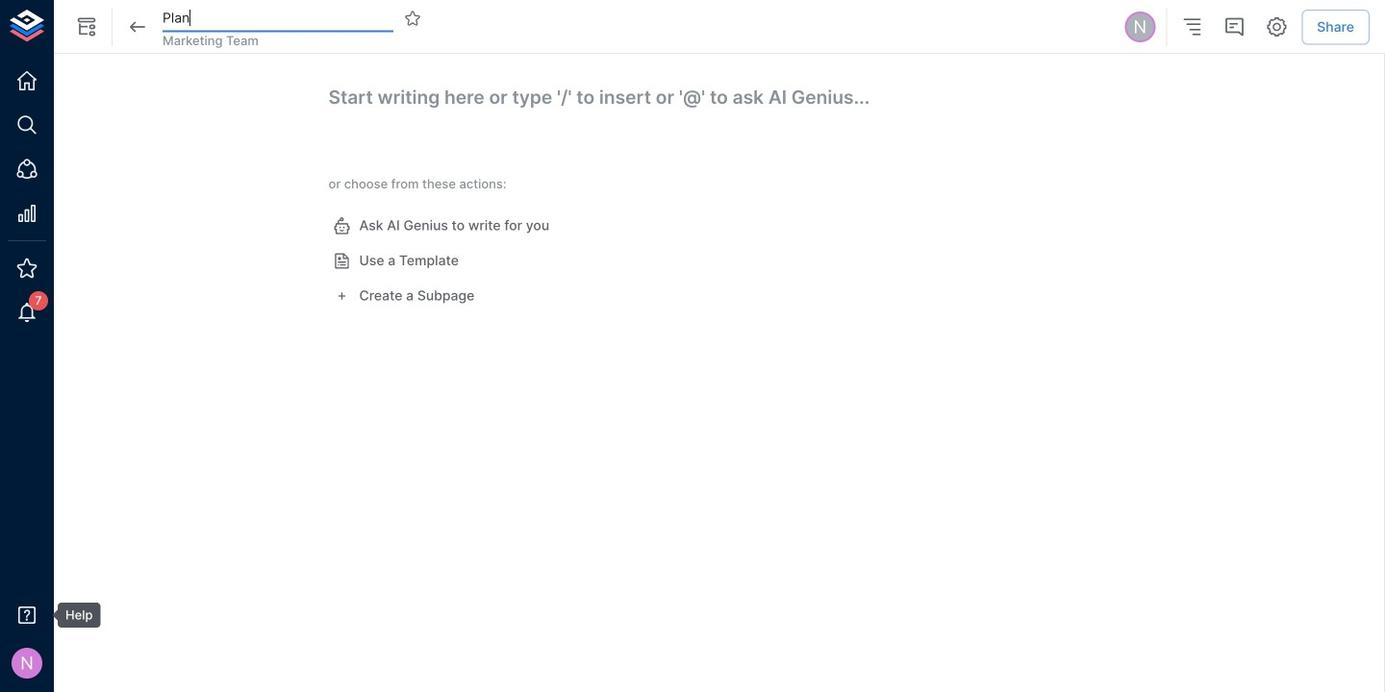 Task type: locate. For each thing, give the bounding box(es) containing it.
table of contents image
[[1181, 15, 1204, 38]]

go back image
[[126, 15, 149, 38]]

favorite image
[[404, 10, 422, 27]]

show wiki image
[[75, 15, 98, 38]]

None text field
[[163, 4, 394, 32]]

tooltip
[[44, 603, 101, 629]]

settings image
[[1266, 15, 1289, 38]]



Task type: describe. For each thing, give the bounding box(es) containing it.
comments image
[[1223, 15, 1247, 38]]



Task type: vqa. For each thing, say whether or not it's contained in the screenshot.
into
no



